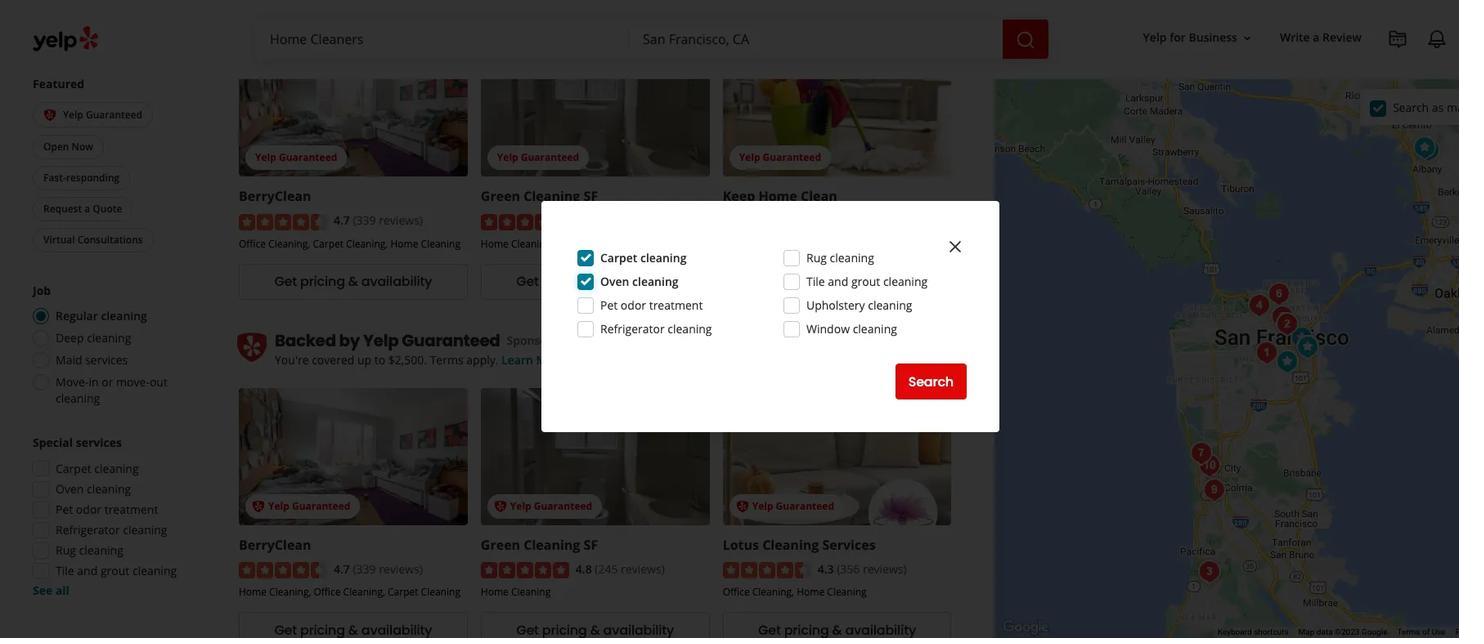 Task type: describe. For each thing, give the bounding box(es) containing it.
regular inside option group
[[56, 308, 98, 324]]

move-in or move-out cleaning
[[56, 375, 168, 407]]

shortcuts
[[1254, 628, 1289, 637]]

1 vertical spatial terms
[[1398, 628, 1421, 637]]

(356
[[837, 562, 860, 577]]

sponsored
[[507, 333, 566, 348]]

yelp for business button
[[1137, 23, 1261, 53]]

see all button
[[33, 583, 69, 599]]

green for lotus cleaning services
[[481, 536, 520, 554]]

and inside search dialog
[[828, 274, 849, 290]]

by
[[339, 330, 360, 352]]

keyboard
[[1218, 628, 1252, 637]]

ma
[[1447, 99, 1459, 115]]

4.7 (339 reviews) for keep home clean
[[334, 213, 423, 229]]

4.8
[[576, 562, 592, 577]]

0 horizontal spatial oven cleaning
[[56, 481, 131, 497]]

treatment inside search dialog
[[649, 298, 703, 313]]

availability for berryclean
[[361, 273, 432, 291]]

to for terms
[[374, 352, 385, 368]]

lotus cleaning services link
[[723, 536, 876, 554]]

reviews) for office cleaning, carpet cleaning, home cleaning
[[379, 213, 423, 229]]

3 pricing from the left
[[784, 273, 829, 291]]

window
[[807, 322, 850, 337]]

up for terms
[[357, 352, 372, 368]]

home cleaning, office cleaning, carpet cleaning
[[239, 586, 461, 600]]

yelp guaranteed button
[[33, 102, 153, 128]]

berryclean link for lotus cleaning services
[[239, 536, 311, 554]]

& for green cleaning sf
[[590, 273, 600, 291]]

fast-responding button
[[33, 165, 130, 190]]

regular inside 1 filter regular cleaning clear all
[[33, 36, 68, 50]]

see all
[[33, 583, 69, 599]]

map region
[[953, 4, 1459, 639]]

super clean 360 image
[[1412, 134, 1445, 167]]

open now button
[[33, 134, 104, 159]]

quote
[[93, 201, 122, 215]]

1 horizontal spatial office
[[314, 586, 341, 600]]

get pricing & availability for green cleaning sf
[[516, 273, 674, 291]]

move-
[[56, 375, 89, 390]]

services for special services
[[76, 434, 122, 450]]

window cleaning
[[807, 322, 897, 337]]

use
[[1432, 628, 1446, 637]]

grout inside search dialog
[[852, 274, 880, 290]]

$2,500. for terms
[[388, 352, 427, 368]]

covered for you're covered up to $2,500. terms apply. learn more
[[312, 352, 355, 368]]

yelp guaranteed link for green cleaning sf link for lotus
[[481, 388, 710, 526]]

yelp inside 'button'
[[1143, 30, 1167, 45]]

get pricing & availability button for green cleaning sf
[[481, 264, 710, 300]]

get for berryclean
[[274, 273, 297, 291]]

0 horizontal spatial refrigerator cleaning
[[56, 522, 167, 537]]

clean
[[801, 188, 837, 206]]

1 vertical spatial more
[[536, 352, 565, 368]]

office for berryclean
[[239, 237, 266, 251]]

write a review link
[[1274, 23, 1369, 53]]

sf for lotus cleaning services
[[584, 536, 598, 554]]

1 vertical spatial refrigerator
[[56, 522, 120, 537]]

maid services
[[56, 353, 128, 368]]

keep home clean link
[[723, 188, 837, 206]]

0 horizontal spatial learn
[[430, 4, 462, 19]]

map data ©2023 google
[[1299, 628, 1388, 637]]

apply.
[[467, 352, 499, 368]]

lotus cleaning services
[[723, 536, 876, 554]]

3 get pricing & availability button from the left
[[723, 264, 952, 300]]

$2,500. for learn
[[388, 4, 427, 19]]

0 horizontal spatial terms
[[430, 352, 464, 368]]

search for search as ma
[[1393, 99, 1429, 115]]

out
[[150, 375, 168, 390]]

get pricing & availability button for berryclean
[[239, 264, 468, 300]]

carpet inside search dialog
[[600, 250, 638, 266]]

learn more link for more
[[430, 4, 494, 19]]

fast-
[[43, 170, 66, 184]]

victory's cleaning services image
[[1193, 450, 1226, 483]]

0 horizontal spatial rug cleaning
[[56, 542, 123, 558]]

terms of use
[[1398, 628, 1446, 637]]

2 4.8 star rating image from the top
[[481, 563, 569, 579]]

green cleaning sf for lotus cleaning services
[[481, 536, 598, 554]]

yelp guaranteed link for lotus cleaning services link
[[723, 388, 952, 526]]

close image
[[946, 237, 965, 257]]

virtual consultations
[[43, 232, 143, 246]]

of
[[1423, 628, 1430, 637]]

terms of use link
[[1398, 628, 1446, 637]]

maid
[[56, 353, 82, 368]]

see
[[33, 583, 53, 599]]

you're covered up to $2,500. terms apply. learn more
[[275, 352, 565, 368]]

clear
[[33, 49, 56, 63]]

©2023
[[1335, 628, 1360, 637]]

cleaning inside 1 filter regular cleaning clear all
[[70, 36, 108, 50]]

1 vertical spatial tile and grout cleaning
[[56, 563, 177, 578]]

clear all link
[[33, 49, 69, 63]]

1 vertical spatial all
[[56, 583, 69, 599]]

1
[[33, 19, 39, 35]]

option group containing job
[[28, 282, 203, 407]]

refrigerator inside search dialog
[[600, 322, 665, 337]]

1 vertical spatial and
[[77, 563, 98, 578]]

covered for you're covered up to $2,500. learn more
[[312, 4, 355, 19]]

tile and grout cleaning inside search dialog
[[807, 274, 928, 290]]

open
[[43, 139, 69, 153]]

berryclean image
[[1291, 331, 1324, 364]]

tile inside search dialog
[[807, 274, 825, 290]]

(339 for keep home clean
[[353, 213, 376, 229]]

carpet cleaning inside search dialog
[[600, 250, 687, 266]]

office cleaning, carpet cleaning, home cleaning
[[239, 237, 461, 251]]

or
[[102, 375, 113, 390]]

responding
[[66, 170, 120, 184]]

special services
[[33, 434, 122, 450]]

16 info v2 image
[[569, 334, 582, 347]]

rug inside search dialog
[[807, 250, 827, 266]]

0 horizontal spatial carpet cleaning
[[56, 461, 139, 476]]

1 vertical spatial oven
[[56, 481, 84, 497]]

4.3 star rating image
[[723, 563, 811, 579]]

search button
[[896, 364, 967, 400]]

request
[[43, 201, 82, 215]]

yelp guaranteed inside button
[[63, 108, 142, 122]]

services
[[823, 536, 876, 554]]

16 yelp guaranteed v2 image for berryclean
[[252, 500, 265, 513]]

angel's cleaning services image
[[1271, 346, 1304, 379]]

berryclean image
[[1291, 331, 1324, 364]]

0 horizontal spatial rug
[[56, 542, 76, 558]]

a for write
[[1313, 30, 1320, 45]]

3 get pricing & availability from the left
[[758, 273, 916, 291]]

office for lotus cleaning services
[[723, 586, 750, 600]]

1 vertical spatial pet odor treatment
[[56, 501, 158, 517]]

virtual
[[43, 232, 75, 246]]

home cleaning for keep home clean
[[481, 237, 551, 251]]

google
[[1362, 628, 1388, 637]]

business
[[1189, 30, 1238, 45]]

deep cleaning
[[56, 330, 131, 346]]

upholstery
[[807, 298, 865, 313]]

office cleaning, home cleaning
[[723, 586, 867, 600]]

job
[[33, 282, 51, 298]]

write
[[1280, 30, 1310, 45]]

lotus
[[723, 536, 759, 554]]

reviews) for home cleaning, office cleaning, carpet cleaning
[[379, 562, 423, 577]]

cleaning, for home cleaning, office cleaning, carpet cleaning
[[269, 586, 311, 600]]

amazing cleaning team image
[[1263, 278, 1295, 311]]

yelp guaranteed
[[363, 330, 500, 352]]

search dialog
[[0, 0, 1459, 639]]

4.8 (245 reviews)
[[576, 562, 665, 577]]

4.3 (356 reviews)
[[818, 562, 907, 577]]

4.3
[[818, 562, 834, 577]]

richyelle's cleaning image
[[1185, 438, 1218, 470]]

now
[[72, 139, 93, 153]]

keep home clean
[[723, 188, 837, 206]]

green cleaning sf link for keep
[[481, 188, 598, 206]]

special
[[33, 434, 73, 450]]

pet odor treatment inside search dialog
[[600, 298, 703, 313]]

16 chevron down v2 image
[[1241, 32, 1254, 45]]

0 horizontal spatial treatment
[[104, 501, 158, 517]]



Task type: locate. For each thing, give the bounding box(es) containing it.
1 vertical spatial rug
[[56, 542, 76, 558]]

rug up see all button
[[56, 542, 76, 558]]

open now
[[43, 139, 93, 153]]

reviews) for home cleaning
[[621, 562, 665, 577]]

0 vertical spatial refrigerator cleaning
[[600, 322, 712, 337]]

0 horizontal spatial oven
[[56, 481, 84, 497]]

loany's deep cleaning service image
[[1198, 474, 1231, 507]]

0 vertical spatial carpet cleaning
[[600, 250, 687, 266]]

oven
[[600, 274, 629, 290], [56, 481, 84, 497]]

green
[[481, 188, 520, 206], [481, 536, 520, 554]]

2 (339 from the top
[[353, 562, 376, 577]]

reviews) right (245
[[621, 562, 665, 577]]

regular cleaning
[[56, 308, 147, 324]]

tile and grout cleaning up upholstery cleaning
[[807, 274, 928, 290]]

2 up from the top
[[357, 352, 372, 368]]

get pricing & availability
[[274, 273, 432, 291], [516, 273, 674, 291], [758, 273, 916, 291]]

0 vertical spatial pet
[[600, 298, 618, 313]]

1 berryclean from the top
[[239, 188, 311, 206]]

(339 for lotus cleaning services
[[353, 562, 376, 577]]

tile
[[807, 274, 825, 290], [56, 563, 74, 578]]

yelp guaranteed link for green cleaning sf link corresponding to keep
[[481, 40, 710, 177]]

odor
[[621, 298, 646, 313], [76, 501, 102, 517]]

0 vertical spatial tile and grout cleaning
[[807, 274, 928, 290]]

berryclean for keep home clean
[[239, 188, 311, 206]]

1 (339 from the top
[[353, 213, 376, 229]]

refrigerator
[[600, 322, 665, 337], [56, 522, 120, 537]]

1 4.7 star rating image from the top
[[239, 214, 327, 231]]

1 you're from the top
[[275, 4, 309, 19]]

(339 up office cleaning, carpet cleaning, home cleaning
[[353, 213, 376, 229]]

4.7 star rating image up home cleaning, office cleaning, carpet cleaning
[[239, 563, 327, 579]]

oven cleaning inside search dialog
[[600, 274, 679, 290]]

0 vertical spatial treatment
[[649, 298, 703, 313]]

berryclean
[[239, 188, 311, 206], [239, 536, 311, 554]]

(339
[[353, 213, 376, 229], [353, 562, 376, 577]]

get
[[274, 273, 297, 291], [516, 273, 539, 291], [758, 273, 781, 291]]

cleaning, for office cleaning, home cleaning
[[752, 586, 794, 600]]

pricing for green cleaning sf
[[542, 273, 587, 291]]

2 sf from the top
[[584, 536, 598, 554]]

0 horizontal spatial office
[[239, 237, 266, 251]]

4.7 star rating image up office cleaning, carpet cleaning, home cleaning
[[239, 214, 327, 231]]

sunshine house cleaning services image
[[1266, 301, 1299, 334]]

1 vertical spatial oven cleaning
[[56, 481, 131, 497]]

0 horizontal spatial learn more link
[[430, 4, 494, 19]]

treatment
[[649, 298, 703, 313], [104, 501, 158, 517]]

terms
[[430, 352, 464, 368], [1398, 628, 1421, 637]]

2 4.7 from the top
[[334, 562, 350, 577]]

and
[[828, 274, 849, 290], [77, 563, 98, 578]]

4.7 star rating image
[[239, 214, 327, 231], [239, 563, 327, 579]]

reviews) up home cleaning, office cleaning, carpet cleaning
[[379, 562, 423, 577]]

0 vertical spatial rug cleaning
[[807, 250, 874, 266]]

1 vertical spatial services
[[76, 434, 122, 450]]

office
[[239, 237, 266, 251], [314, 586, 341, 600], [723, 586, 750, 600]]

terms left of
[[1398, 628, 1421, 637]]

odor inside search dialog
[[621, 298, 646, 313]]

1 covered from the top
[[312, 4, 355, 19]]

1 horizontal spatial &
[[590, 273, 600, 291]]

green for keep home clean
[[481, 188, 520, 206]]

0 vertical spatial and
[[828, 274, 849, 290]]

regular down filter
[[33, 36, 68, 50]]

1 home cleaning from the top
[[481, 237, 551, 251]]

group
[[28, 434, 203, 600]]

& for berryclean
[[348, 273, 358, 291]]

1 horizontal spatial get pricing & availability
[[516, 273, 674, 291]]

terms left apply. at bottom
[[430, 352, 464, 368]]

request a quote
[[43, 201, 122, 215]]

2 home cleaning from the top
[[481, 586, 551, 600]]

1 horizontal spatial carpet cleaning
[[600, 250, 687, 266]]

0 vertical spatial up
[[357, 4, 372, 19]]

yelp for business
[[1143, 30, 1238, 45]]

all inside 1 filter regular cleaning clear all
[[59, 49, 69, 63]]

1 horizontal spatial rug
[[807, 250, 827, 266]]

cleaning glow image
[[1286, 322, 1318, 355]]

2 get pricing & availability button from the left
[[481, 264, 710, 300]]

all
[[59, 49, 69, 63], [56, 583, 69, 599]]

1 horizontal spatial tile
[[807, 274, 825, 290]]

0 vertical spatial 4.7 (339 reviews)
[[334, 213, 423, 229]]

notifications image
[[1428, 29, 1447, 49]]

&
[[348, 273, 358, 291], [590, 273, 600, 291], [832, 273, 842, 291]]

2 $2,500. from the top
[[388, 352, 427, 368]]

you're for you're covered up to $2,500.
[[275, 4, 309, 19]]

2 horizontal spatial get pricing & availability button
[[723, 264, 952, 300]]

1 berryclean link from the top
[[239, 188, 311, 206]]

0 horizontal spatial get pricing & availability button
[[239, 264, 468, 300]]

map
[[1299, 628, 1315, 637]]

featured
[[33, 76, 84, 91]]

pricing down office cleaning, carpet cleaning, home cleaning
[[300, 273, 345, 291]]

1 horizontal spatial get pricing & availability button
[[481, 264, 710, 300]]

pricing up upholstery
[[784, 273, 829, 291]]

tile and grout cleaning
[[807, 274, 928, 290], [56, 563, 177, 578]]

0 horizontal spatial pet
[[56, 501, 73, 517]]

as
[[1432, 99, 1444, 115]]

2 horizontal spatial &
[[832, 273, 842, 291]]

get pricing & availability button up 16 info v2 icon
[[481, 264, 710, 300]]

get pricing & availability button down office cleaning, carpet cleaning, home cleaning
[[239, 264, 468, 300]]

more
[[465, 4, 494, 19], [536, 352, 565, 368]]

1 horizontal spatial refrigerator cleaning
[[600, 322, 712, 337]]

cleaning,
[[268, 237, 310, 251], [346, 237, 388, 251], [269, 586, 311, 600], [343, 586, 385, 600], [752, 586, 794, 600]]

tile up see all button
[[56, 563, 74, 578]]

2 horizontal spatial office
[[723, 586, 750, 600]]

pet odor treatment
[[600, 298, 703, 313], [56, 501, 158, 517]]

a left quote
[[84, 201, 90, 215]]

berryclean link
[[239, 188, 311, 206], [239, 536, 311, 554]]

1 vertical spatial 4.7 (339 reviews)
[[334, 562, 423, 577]]

1 vertical spatial green cleaning sf
[[481, 536, 598, 554]]

green cleaning sf link for lotus
[[481, 536, 598, 554]]

refrigerator cleaning inside search dialog
[[600, 322, 712, 337]]

for
[[1170, 30, 1186, 45]]

1 up from the top
[[357, 4, 372, 19]]

you're covered up to $2,500. learn more
[[275, 4, 494, 19]]

ana's cleaning services image
[[1243, 290, 1276, 322]]

home
[[759, 188, 797, 206], [391, 237, 418, 251], [481, 237, 509, 251], [239, 586, 267, 600], [481, 586, 509, 600], [797, 586, 825, 600]]

1 horizontal spatial a
[[1313, 30, 1320, 45]]

4.7 up office cleaning, carpet cleaning, home cleaning
[[334, 213, 350, 229]]

sparkling clean pro image
[[1271, 308, 1304, 341], [1271, 308, 1304, 341]]

2 & from the left
[[590, 273, 600, 291]]

virtual consultations button
[[33, 227, 154, 252]]

1 vertical spatial pet
[[56, 501, 73, 517]]

search inside button
[[909, 373, 954, 391]]

2 get from the left
[[516, 273, 539, 291]]

rug cleaning
[[807, 250, 874, 266], [56, 542, 123, 558]]

keyboard shortcuts
[[1218, 628, 1289, 637]]

0 horizontal spatial pricing
[[300, 273, 345, 291]]

0 vertical spatial rug
[[807, 250, 827, 266]]

1 vertical spatial sf
[[584, 536, 598, 554]]

green clean team image
[[1408, 132, 1441, 164]]

16 yelp guaranteed v2 image
[[43, 109, 56, 122], [252, 500, 265, 513], [494, 500, 507, 513]]

0 vertical spatial a
[[1313, 30, 1320, 45]]

oven cleaning
[[600, 274, 679, 290], [56, 481, 131, 497]]

fast-responding
[[43, 170, 120, 184]]

2 to from the top
[[374, 352, 385, 368]]

1 green cleaning sf from the top
[[481, 188, 598, 206]]

1 get pricing & availability button from the left
[[239, 264, 468, 300]]

1 vertical spatial treatment
[[104, 501, 158, 517]]

2 get pricing & availability from the left
[[516, 273, 674, 291]]

0 vertical spatial all
[[59, 49, 69, 63]]

cleaning, for office cleaning, carpet cleaning, home cleaning
[[268, 237, 310, 251]]

1 vertical spatial covered
[[312, 352, 355, 368]]

backed by yelp guaranteed
[[275, 330, 500, 352]]

cleaning inside move-in or move-out cleaning
[[56, 391, 100, 407]]

1 vertical spatial tile
[[56, 563, 74, 578]]

yelp inside button
[[63, 108, 83, 122]]

0 vertical spatial (339
[[353, 213, 376, 229]]

1 vertical spatial search
[[909, 373, 954, 391]]

1 vertical spatial (339
[[353, 562, 376, 577]]

1 horizontal spatial treatment
[[649, 298, 703, 313]]

0 horizontal spatial search
[[909, 373, 954, 391]]

1 vertical spatial grout
[[101, 563, 129, 578]]

featured group
[[29, 76, 203, 255]]

2 green cleaning sf from the top
[[481, 536, 598, 554]]

option group
[[28, 282, 203, 407]]

2 green from the top
[[481, 536, 520, 554]]

2 pricing from the left
[[542, 273, 587, 291]]

0 vertical spatial tile
[[807, 274, 825, 290]]

guaranteed inside button
[[86, 108, 142, 122]]

yelp guaranteed link
[[239, 40, 468, 177], [481, 40, 710, 177], [723, 40, 952, 177], [239, 388, 468, 526], [481, 388, 710, 526], [723, 388, 952, 526]]

3 & from the left
[[832, 273, 842, 291]]

16 yelp guaranteed v2 image inside yelp guaranteed link
[[494, 500, 507, 513]]

pricing
[[300, 273, 345, 291], [542, 273, 587, 291], [784, 273, 829, 291]]

1 vertical spatial odor
[[76, 501, 102, 517]]

1 horizontal spatial learn more link
[[502, 352, 565, 368]]

0 vertical spatial green
[[481, 188, 520, 206]]

get pricing & availability down office cleaning, carpet cleaning, home cleaning
[[274, 273, 432, 291]]

0 horizontal spatial more
[[465, 4, 494, 19]]

2 horizontal spatial get
[[758, 273, 781, 291]]

1 horizontal spatial learn
[[502, 352, 533, 368]]

0 vertical spatial oven cleaning
[[600, 274, 679, 290]]

sf for keep home clean
[[584, 188, 598, 206]]

green cleaning sf image
[[1193, 556, 1226, 589]]

a right the write
[[1313, 30, 1320, 45]]

all right the see
[[56, 583, 69, 599]]

write a review
[[1280, 30, 1362, 45]]

all right clear
[[59, 49, 69, 63]]

get for green cleaning sf
[[516, 273, 539, 291]]

1 vertical spatial rug cleaning
[[56, 542, 123, 558]]

2 4.7 (339 reviews) from the top
[[334, 562, 423, 577]]

1 get pricing & availability from the left
[[274, 273, 432, 291]]

you're
[[275, 4, 309, 19], [275, 352, 309, 368]]

carpet cleaning
[[600, 250, 687, 266], [56, 461, 139, 476]]

4.7 star rating image for lotus cleaning services
[[239, 563, 327, 579]]

rug cleaning up upholstery
[[807, 250, 874, 266]]

data
[[1317, 628, 1333, 637]]

services right special
[[76, 434, 122, 450]]

berryclean link for keep home clean
[[239, 188, 311, 206]]

2 berryclean from the top
[[239, 536, 311, 554]]

covered
[[312, 4, 355, 19], [312, 352, 355, 368]]

2 availability from the left
[[603, 273, 674, 291]]

reviews) up office cleaning, carpet cleaning, home cleaning
[[379, 213, 423, 229]]

backed
[[275, 330, 336, 352]]

4.7 up home cleaning, office cleaning, carpet cleaning
[[334, 562, 350, 577]]

oven inside search dialog
[[600, 274, 629, 290]]

4.7 (339 reviews)
[[334, 213, 423, 229], [334, 562, 423, 577]]

search as ma
[[1393, 99, 1459, 115]]

1 4.7 from the top
[[334, 213, 350, 229]]

green cleaning sf
[[481, 188, 598, 206], [481, 536, 598, 554]]

3 get from the left
[[758, 273, 781, 291]]

4.7 for keep
[[334, 213, 350, 229]]

4.7 for lotus
[[334, 562, 350, 577]]

2 covered from the top
[[312, 352, 355, 368]]

4.7 (339 reviews) up home cleaning, office cleaning, carpet cleaning
[[334, 562, 423, 577]]

(245
[[595, 562, 618, 577]]

4.7 (339 reviews) for lotus cleaning services
[[334, 562, 423, 577]]

reviews) right '(356'
[[863, 562, 907, 577]]

user actions element
[[1130, 20, 1459, 121]]

rug cleaning inside search dialog
[[807, 250, 874, 266]]

google image
[[999, 618, 1053, 639]]

0 vertical spatial 4.7 star rating image
[[239, 214, 327, 231]]

sf
[[584, 188, 598, 206], [584, 536, 598, 554]]

3 availability from the left
[[845, 273, 916, 291]]

0 vertical spatial refrigerator
[[600, 322, 665, 337]]

a inside button
[[84, 201, 90, 215]]

you're for you're covered up to $2,500. terms apply.
[[275, 352, 309, 368]]

0 vertical spatial more
[[465, 4, 494, 19]]

1 green from the top
[[481, 188, 520, 206]]

0 vertical spatial regular
[[33, 36, 68, 50]]

1 vertical spatial $2,500.
[[388, 352, 427, 368]]

request a quote button
[[33, 196, 133, 221]]

green cleaning sf link
[[481, 188, 598, 206], [481, 536, 598, 554]]

1 horizontal spatial and
[[828, 274, 849, 290]]

0 vertical spatial $2,500.
[[388, 4, 427, 19]]

get pricing & availability for berryclean
[[274, 273, 432, 291]]

move-
[[116, 375, 150, 390]]

1 horizontal spatial get
[[516, 273, 539, 291]]

2 you're from the top
[[275, 352, 309, 368]]

get pricing & availability button up window
[[723, 264, 952, 300]]

1 to from the top
[[374, 4, 385, 19]]

0 vertical spatial grout
[[852, 274, 880, 290]]

2 berryclean link from the top
[[239, 536, 311, 554]]

0 horizontal spatial tile
[[56, 563, 74, 578]]

learn more link for apply.
[[502, 352, 565, 368]]

16 yelp guaranteed v2 image inside yelp guaranteed button
[[43, 109, 56, 122]]

tile up upholstery
[[807, 274, 825, 290]]

refrigerator up see all button
[[56, 522, 120, 537]]

0 horizontal spatial grout
[[101, 563, 129, 578]]

$2,500.
[[388, 4, 427, 19], [388, 352, 427, 368]]

1 sf from the top
[[584, 188, 598, 206]]

green cleaning sf image
[[1193, 556, 1226, 589]]

review
[[1323, 30, 1362, 45]]

1 vertical spatial you're
[[275, 352, 309, 368]]

2 horizontal spatial 16 yelp guaranteed v2 image
[[494, 500, 507, 513]]

reviews) for office cleaning, home cleaning
[[863, 562, 907, 577]]

get pricing & availability up 16 info v2 icon
[[516, 273, 674, 291]]

up for learn
[[357, 4, 372, 19]]

4.8 star rating image
[[481, 214, 569, 231], [481, 563, 569, 579]]

filter
[[42, 19, 71, 35]]

to for learn
[[374, 4, 385, 19]]

0 vertical spatial to
[[374, 4, 385, 19]]

upholstery cleaning
[[807, 298, 913, 313]]

pricing for berryclean
[[300, 273, 345, 291]]

0 vertical spatial berryclean
[[239, 188, 311, 206]]

16 yelp guaranteed v2 image
[[736, 500, 749, 513]]

1 vertical spatial to
[[374, 352, 385, 368]]

4.7 (339 reviews) up office cleaning, carpet cleaning, home cleaning
[[334, 213, 423, 229]]

0 horizontal spatial availability
[[361, 273, 432, 291]]

deep
[[56, 330, 84, 346]]

1 pricing from the left
[[300, 273, 345, 291]]

reviews)
[[379, 213, 423, 229], [379, 562, 423, 577], [621, 562, 665, 577], [863, 562, 907, 577]]

a
[[1313, 30, 1320, 45], [84, 201, 90, 215]]

1 vertical spatial green
[[481, 536, 520, 554]]

consultations
[[77, 232, 143, 246]]

0 horizontal spatial odor
[[76, 501, 102, 517]]

guaranteed
[[86, 108, 142, 122], [279, 151, 337, 165], [521, 151, 579, 165], [763, 151, 821, 165], [292, 500, 350, 514], [534, 500, 592, 514], [776, 500, 834, 514]]

1 vertical spatial 4.7
[[334, 562, 350, 577]]

1 vertical spatial home cleaning
[[481, 586, 551, 600]]

1 vertical spatial carpet cleaning
[[56, 461, 139, 476]]

home cleaning for lotus cleaning services
[[481, 586, 551, 600]]

1 & from the left
[[348, 273, 358, 291]]

search image
[[1016, 30, 1036, 50]]

projects image
[[1388, 29, 1408, 49]]

rug cleaning up see all button
[[56, 542, 123, 558]]

1 availability from the left
[[361, 273, 432, 291]]

1 horizontal spatial 16 yelp guaranteed v2 image
[[252, 500, 265, 513]]

1 4.7 (339 reviews) from the top
[[334, 213, 423, 229]]

refrigerator right 16 info v2 icon
[[600, 322, 665, 337]]

None search field
[[257, 20, 1052, 59]]

services
[[85, 353, 128, 368], [76, 434, 122, 450]]

(339 up home cleaning, office cleaning, carpet cleaning
[[353, 562, 376, 577]]

2 green cleaning sf link from the top
[[481, 536, 598, 554]]

pricing up 16 info v2 icon
[[542, 273, 587, 291]]

alves cleaning image
[[1250, 337, 1283, 370]]

regular up deep
[[56, 308, 98, 324]]

1 get from the left
[[274, 273, 297, 291]]

4.7 star rating image for keep home clean
[[239, 214, 327, 231]]

2 4.7 star rating image from the top
[[239, 563, 327, 579]]

availability for green cleaning sf
[[603, 273, 674, 291]]

1 horizontal spatial oven cleaning
[[600, 274, 679, 290]]

0 vertical spatial terms
[[430, 352, 464, 368]]

1 horizontal spatial pricing
[[542, 273, 587, 291]]

group containing special services
[[28, 434, 203, 600]]

tile and grout cleaning up see all button
[[56, 563, 177, 578]]

1 $2,500. from the top
[[388, 4, 427, 19]]

services up or
[[85, 353, 128, 368]]

keep
[[723, 188, 755, 206]]

tile inside group
[[56, 563, 74, 578]]

0 horizontal spatial get pricing & availability
[[274, 273, 432, 291]]

berryclean for lotus cleaning services
[[239, 536, 311, 554]]

pet
[[600, 298, 618, 313], [56, 501, 73, 517]]

1 filter regular cleaning clear all
[[33, 19, 108, 63]]

in
[[89, 375, 99, 390]]

regular
[[33, 36, 68, 50], [56, 308, 98, 324]]

0 vertical spatial covered
[[312, 4, 355, 19]]

pet inside search dialog
[[600, 298, 618, 313]]

1 green cleaning sf link from the top
[[481, 188, 598, 206]]

0 vertical spatial berryclean link
[[239, 188, 311, 206]]

grout
[[852, 274, 880, 290], [101, 563, 129, 578]]

services for maid services
[[85, 353, 128, 368]]

availability
[[361, 273, 432, 291], [603, 273, 674, 291], [845, 273, 916, 291]]

0 vertical spatial 4.8 star rating image
[[481, 214, 569, 231]]

0 vertical spatial oven
[[600, 274, 629, 290]]

up
[[357, 4, 372, 19], [357, 352, 372, 368]]

yelp guaranteed link for keep home clean link
[[723, 40, 952, 177]]

1 horizontal spatial odor
[[621, 298, 646, 313]]

to
[[374, 4, 385, 19], [374, 352, 385, 368]]

1 horizontal spatial rug cleaning
[[807, 250, 874, 266]]

0 vertical spatial sf
[[584, 188, 598, 206]]

refrigerator cleaning
[[600, 322, 712, 337], [56, 522, 167, 537]]

1 4.8 star rating image from the top
[[481, 214, 569, 231]]

a for request
[[84, 201, 90, 215]]

1 horizontal spatial more
[[536, 352, 565, 368]]

rug up upholstery
[[807, 250, 827, 266]]

get pricing & availability up upholstery
[[758, 273, 916, 291]]

1 horizontal spatial grout
[[852, 274, 880, 290]]

16 yelp guaranteed v2 image for green cleaning sf
[[494, 500, 507, 513]]

1 horizontal spatial tile and grout cleaning
[[807, 274, 928, 290]]

search for search
[[909, 373, 954, 391]]

keyboard shortcuts button
[[1218, 628, 1289, 639]]

green cleaning sf for keep home clean
[[481, 188, 598, 206]]



Task type: vqa. For each thing, say whether or not it's contained in the screenshot.
the services to the bottom
yes



